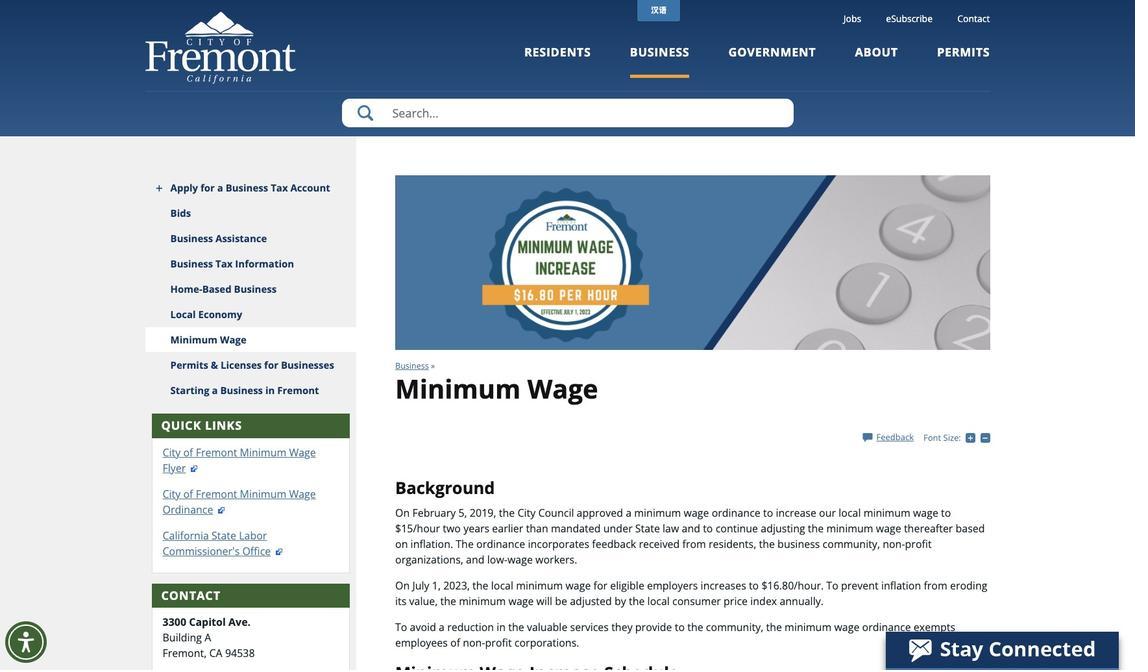 Task type: describe. For each thing, give the bounding box(es) containing it.
2023,
[[444, 579, 470, 593]]

february
[[413, 506, 456, 520]]

1 vertical spatial business link
[[395, 360, 429, 371]]

assistance
[[216, 232, 267, 245]]

home-based business
[[170, 282, 277, 295]]

columnusercontrol3 main content
[[243, 136, 993, 670]]

calculator, and circle with text: minimum wage increase, $16.80 per hour, effective july 1, 2023 image
[[395, 175, 991, 350]]

apply for a business tax account link
[[145, 175, 357, 201]]

about
[[856, 44, 899, 60]]

the left valuable
[[509, 620, 525, 634]]

state inside california state labor commissioner's office
[[212, 528, 236, 543]]

the down adjusting
[[759, 537, 775, 551]]

starting a business in fremont link
[[145, 378, 357, 403]]

businesses
[[281, 358, 334, 371]]

home-based business link
[[145, 277, 357, 302]]

provide
[[636, 620, 672, 634]]

community, inside the to avoid a reduction in the valuable services they provide to the community, the minimum wage ordinance exempts employees of non-profit corporations.
[[706, 620, 764, 634]]

jobs link
[[844, 12, 862, 25]]

minimum up will
[[516, 579, 563, 593]]

from inside on july 1, 2023, the local minimum wage for eligible employers increases to $16.80/hour. to prevent inflation from eroding its value, the minimum wage will be adjusted by the local consumer price index annually.
[[924, 579, 948, 593]]

approved
[[577, 506, 623, 520]]

permits & licenses for businesses link
[[145, 353, 357, 378]]

minimum inside city of fremont minimum wage ordinance
[[240, 487, 287, 501]]

community, inside 'background on february 5, 2019, the city council approved a minimum wage ordinance to increase our local minimum wage to $15/hour two years earlier than mandated under state law and to continue adjusting the minimum wage thereafter based on inflation. the ordinance incorporates feedback received from residents, the business community, non-profit organizations, and low-wage workers.'
[[823, 537, 881, 551]]

+
[[976, 432, 981, 443]]

the down 2023,
[[441, 594, 457, 609]]

starting
[[170, 384, 210, 397]]

wage up thereafter
[[914, 506, 939, 520]]

feedback
[[877, 431, 914, 443]]

esubscribe
[[887, 12, 933, 25]]

wage inside "business minimum wage"
[[528, 371, 599, 407]]

the
[[456, 537, 474, 551]]

city for city of fremont minimum wage flyer
[[163, 445, 181, 460]]

permits link
[[938, 44, 991, 78]]

on inside 'background on february 5, 2019, the city council approved a minimum wage ordinance to increase our local minimum wage to $15/hour two years earlier than mandated under state law and to continue adjusting the minimum wage thereafter based on inflation. the ordinance incorporates feedback received from residents, the business community, non-profit organizations, and low-wage workers.'
[[395, 506, 410, 520]]

our
[[820, 506, 836, 520]]

tax inside business tax information link
[[216, 257, 233, 270]]

based
[[202, 282, 232, 295]]

bids link
[[145, 201, 357, 226]]

1 horizontal spatial for
[[264, 358, 279, 371]]

background
[[395, 477, 495, 500]]

of for flyer
[[183, 445, 193, 460]]

to avoid a reduction in the valuable services they provide to the community, the minimum wage ordinance exempts employees of non-profit corporations.
[[395, 620, 956, 650]]

on
[[395, 537, 408, 551]]

eroding
[[951, 579, 988, 593]]

contact link
[[958, 12, 991, 25]]

$15/hour
[[395, 522, 440, 536]]

quick
[[161, 418, 202, 433]]

city of fremont minimum wage flyer link
[[163, 445, 316, 475]]

about link
[[856, 44, 899, 78]]

will
[[537, 594, 553, 609]]

of inside the to avoid a reduction in the valuable services they provide to the community, the minimum wage ordinance exempts employees of non-profit corporations.
[[451, 636, 460, 650]]

to inside on july 1, 2023, the local minimum wage for eligible employers increases to $16.80/hour. to prevent inflation from eroding its value, the minimum wage will be adjusted by the local consumer price index annually.
[[827, 579, 839, 593]]

-
[[991, 432, 993, 443]]

1 vertical spatial contact
[[161, 587, 221, 603]]

index
[[751, 594, 777, 609]]

reduction
[[448, 620, 494, 634]]

flyer
[[163, 461, 186, 475]]

employers
[[647, 579, 698, 593]]

non- inside 'background on february 5, 2019, the city council approved a minimum wage ordinance to increase our local minimum wage to $15/hour two years earlier than mandated under state law and to continue adjusting the minimum wage thereafter based on inflation. the ordinance incorporates feedback received from residents, the business community, non-profit organizations, and low-wage workers.'
[[883, 537, 906, 551]]

wage left will
[[509, 594, 534, 609]]

city inside 'background on february 5, 2019, the city council approved a minimum wage ordinance to increase our local minimum wage to $15/hour two years earlier than mandated under state law and to continue adjusting the minimum wage thereafter based on inflation. the ordinance incorporates feedback received from residents, the business community, non-profit organizations, and low-wage workers.'
[[518, 506, 536, 520]]

a right "starting"
[[212, 384, 218, 397]]

city for city of fremont minimum wage ordinance
[[163, 487, 181, 501]]

5,
[[459, 506, 467, 520]]

on inside on july 1, 2023, the local minimum wage for eligible employers increases to $16.80/hour. to prevent inflation from eroding its value, the minimum wage will be adjusted by the local consumer price index annually.
[[395, 579, 410, 593]]

feedback
[[592, 537, 637, 551]]

residents
[[525, 44, 591, 60]]

two
[[443, 522, 461, 536]]

wage down earlier
[[508, 553, 533, 567]]

exempts
[[914, 620, 956, 634]]

avoid
[[410, 620, 436, 634]]

profit inside the to avoid a reduction in the valuable services they provide to the community, the minimum wage ordinance exempts employees of non-profit corporations.
[[485, 636, 512, 650]]

the up earlier
[[499, 506, 515, 520]]

a right "apply"
[[217, 181, 223, 194]]

fremont for city of fremont minimum wage ordinance
[[196, 487, 237, 501]]

local inside 'background on february 5, 2019, the city council approved a minimum wage ordinance to increase our local minimum wage to $15/hour two years earlier than mandated under state law and to continue adjusting the minimum wage thereafter based on inflation. the ordinance incorporates feedback received from residents, the business community, non-profit organizations, and low-wage workers.'
[[839, 506, 861, 520]]

stay connected image
[[886, 632, 1118, 668]]

minimum wage link
[[145, 327, 357, 353]]

account
[[291, 181, 330, 194]]

to up adjusting
[[764, 506, 774, 520]]

to up thereafter
[[942, 506, 952, 520]]

city of fremont minimum wage ordinance link
[[163, 487, 316, 517]]

by
[[615, 594, 627, 609]]

apply for a business tax account
[[170, 181, 330, 194]]

wage up residents,
[[684, 506, 709, 520]]

local
[[170, 308, 196, 321]]

minimum inside the to avoid a reduction in the valuable services they provide to the community, the minimum wage ordinance exempts employees of non-profit corporations.
[[785, 620, 832, 634]]

years
[[464, 522, 490, 536]]

apply
[[170, 181, 198, 194]]

wage up adjusted
[[566, 579, 591, 593]]

government link
[[729, 44, 817, 78]]

local economy link
[[145, 302, 357, 327]]

consumer
[[673, 594, 721, 609]]

mandated
[[551, 522, 601, 536]]

under
[[604, 522, 633, 536]]

thereafter
[[905, 522, 954, 536]]

employees
[[395, 636, 448, 650]]

ordinance inside the to avoid a reduction in the valuable services they provide to the community, the minimum wage ordinance exempts employees of non-profit corporations.
[[863, 620, 912, 634]]

economy
[[198, 308, 242, 321]]

inflation.
[[411, 537, 453, 551]]

the down index
[[767, 620, 782, 634]]

1 horizontal spatial ordinance
[[712, 506, 761, 520]]

permits & licenses for businesses
[[170, 358, 334, 371]]

font
[[924, 432, 942, 444]]

ca
[[209, 646, 223, 661]]

business tax information link
[[145, 251, 357, 277]]

ordinance
[[163, 502, 213, 517]]

0 horizontal spatial local
[[491, 579, 514, 593]]

based
[[956, 522, 986, 536]]

local economy
[[170, 308, 242, 321]]

background on february 5, 2019, the city council approved a minimum wage ordinance to increase our local minimum wage to $15/hour two years earlier than mandated under state law and to continue adjusting the minimum wage thereafter based on inflation. the ordinance incorporates feedback received from residents, the business community, non-profit organizations, and low-wage workers.
[[395, 477, 986, 567]]



Task type: vqa. For each thing, say whether or not it's contained in the screenshot.
city to the middle
yes



Task type: locate. For each thing, give the bounding box(es) containing it.
profit inside 'background on february 5, 2019, the city council approved a minimum wage ordinance to increase our local minimum wage to $15/hour two years earlier than mandated under state law and to continue adjusting the minimum wage thereafter based on inflation. the ordinance incorporates feedback received from residents, the business community, non-profit organizations, and low-wage workers.'
[[906, 537, 932, 551]]

low-
[[488, 553, 508, 567]]

0 vertical spatial city
[[163, 445, 181, 460]]

wage inside city of fremont minimum wage flyer
[[289, 445, 316, 460]]

0 vertical spatial business link
[[630, 44, 690, 78]]

ordinance up continue
[[712, 506, 761, 520]]

0 vertical spatial community,
[[823, 537, 881, 551]]

minimum down annually.
[[785, 620, 832, 634]]

2 vertical spatial city
[[518, 506, 536, 520]]

1 vertical spatial from
[[924, 579, 948, 593]]

0 vertical spatial to
[[827, 579, 839, 593]]

community, down price
[[706, 620, 764, 634]]

business assistance link
[[145, 226, 357, 251]]

non- down reduction
[[463, 636, 485, 650]]

0 vertical spatial of
[[183, 445, 193, 460]]

1 horizontal spatial non-
[[883, 537, 906, 551]]

local right the "our"
[[839, 506, 861, 520]]

of down reduction
[[451, 636, 460, 650]]

non- down thereafter
[[883, 537, 906, 551]]

0 vertical spatial from
[[683, 537, 706, 551]]

0 vertical spatial and
[[682, 522, 701, 536]]

local down low-
[[491, 579, 514, 593]]

0 horizontal spatial tax
[[216, 257, 233, 270]]

minimum up thereafter
[[864, 506, 911, 520]]

tax inside apply for a business tax account link
[[271, 181, 288, 194]]

0 horizontal spatial for
[[201, 181, 215, 194]]

annually.
[[780, 594, 824, 609]]

to inside on july 1, 2023, the local minimum wage for eligible employers increases to $16.80/hour. to prevent inflation from eroding its value, the minimum wage will be adjusted by the local consumer price index annually.
[[749, 579, 759, 593]]

wage left thereafter
[[877, 522, 902, 536]]

minimum wage
[[170, 333, 247, 346]]

bids
[[170, 207, 191, 219]]

to inside the to avoid a reduction in the valuable services they provide to the community, the minimum wage ordinance exempts employees of non-profit corporations.
[[675, 620, 685, 634]]

minimum up reduction
[[459, 594, 506, 609]]

1 vertical spatial profit
[[485, 636, 512, 650]]

for right licenses
[[264, 358, 279, 371]]

a
[[217, 181, 223, 194], [212, 384, 218, 397], [626, 506, 632, 520], [439, 620, 445, 634]]

starting a business in fremont
[[170, 384, 319, 397]]

residents link
[[525, 44, 591, 78]]

home-
[[170, 282, 202, 295]]

the down the "our"
[[808, 522, 824, 536]]

minimum inside "business minimum wage"
[[395, 371, 521, 407]]

city inside city of fremont minimum wage flyer
[[163, 445, 181, 460]]

tax left account
[[271, 181, 288, 194]]

0 horizontal spatial contact
[[161, 587, 221, 603]]

1 vertical spatial in
[[497, 620, 506, 634]]

1 horizontal spatial to
[[827, 579, 839, 593]]

0 horizontal spatial profit
[[485, 636, 512, 650]]

$16.80/hour.
[[762, 579, 824, 593]]

2 vertical spatial fremont
[[196, 487, 237, 501]]

non- inside the to avoid a reduction in the valuable services they provide to the community, the minimum wage ordinance exempts employees of non-profit corporations.
[[463, 636, 485, 650]]

the
[[499, 506, 515, 520], [808, 522, 824, 536], [759, 537, 775, 551], [473, 579, 489, 593], [441, 594, 457, 609], [629, 594, 645, 609], [509, 620, 525, 634], [688, 620, 704, 634], [767, 620, 782, 634]]

business
[[630, 44, 690, 60], [226, 181, 268, 194], [170, 232, 213, 245], [170, 257, 213, 270], [234, 282, 277, 295], [395, 360, 429, 371], [220, 384, 263, 397]]

in down permits & licenses for businesses
[[266, 384, 275, 397]]

- link
[[981, 432, 993, 443]]

for up adjusted
[[594, 579, 608, 593]]

commissioner's
[[163, 544, 240, 558]]

city of fremont minimum wage flyer
[[163, 445, 316, 475]]

a inside 'background on february 5, 2019, the city council approved a minimum wage ordinance to increase our local minimum wage to $15/hour two years earlier than mandated under state law and to continue adjusting the minimum wage thereafter based on inflation. the ordinance incorporates feedback received from residents, the business community, non-profit organizations, and low-wage workers.'
[[626, 506, 632, 520]]

of for ordinance
[[183, 487, 193, 501]]

a inside the to avoid a reduction in the valuable services they provide to the community, the minimum wage ordinance exempts employees of non-profit corporations.
[[439, 620, 445, 634]]

0 vertical spatial for
[[201, 181, 215, 194]]

tax up home-based business
[[216, 257, 233, 270]]

Search text field
[[342, 99, 794, 127]]

and down the
[[466, 553, 485, 567]]

adjusting
[[761, 522, 806, 536]]

of
[[183, 445, 193, 460], [183, 487, 193, 501], [451, 636, 460, 650]]

and right law at bottom right
[[682, 522, 701, 536]]

wage down prevent
[[835, 620, 860, 634]]

2 horizontal spatial for
[[594, 579, 608, 593]]

local down employers
[[648, 594, 670, 609]]

of inside city of fremont minimum wage flyer
[[183, 445, 193, 460]]

0 vertical spatial ordinance
[[712, 506, 761, 520]]

2 vertical spatial ordinance
[[863, 620, 912, 634]]

local
[[839, 506, 861, 520], [491, 579, 514, 593], [648, 594, 670, 609]]

1 vertical spatial city
[[163, 487, 181, 501]]

1 horizontal spatial state
[[636, 522, 660, 536]]

state
[[636, 522, 660, 536], [212, 528, 236, 543]]

0 vertical spatial on
[[395, 506, 410, 520]]

profit down reduction
[[485, 636, 512, 650]]

city up ordinance
[[163, 487, 181, 501]]

from left "eroding"
[[924, 579, 948, 593]]

94538
[[225, 646, 255, 661]]

0 vertical spatial in
[[266, 384, 275, 397]]

1 vertical spatial on
[[395, 579, 410, 593]]

permits for permits & licenses for businesses
[[170, 358, 208, 371]]

the right 2023,
[[473, 579, 489, 593]]

links
[[205, 418, 242, 433]]

1 on from the top
[[395, 506, 410, 520]]

0 horizontal spatial to
[[395, 620, 407, 634]]

0 vertical spatial tax
[[271, 181, 288, 194]]

from inside 'background on february 5, 2019, the city council approved a minimum wage ordinance to increase our local minimum wage to $15/hour two years earlier than mandated under state law and to continue adjusting the minimum wage thereafter based on inflation. the ordinance incorporates feedback received from residents, the business community, non-profit organizations, and low-wage workers.'
[[683, 537, 706, 551]]

&
[[211, 358, 218, 371]]

1 horizontal spatial and
[[682, 522, 701, 536]]

permits for permits
[[938, 44, 991, 60]]

1 horizontal spatial local
[[648, 594, 670, 609]]

state up commissioner's
[[212, 528, 236, 543]]

of up ordinance
[[183, 487, 193, 501]]

1 vertical spatial ordinance
[[477, 537, 525, 551]]

residents,
[[709, 537, 757, 551]]

in right reduction
[[497, 620, 506, 634]]

fremont,
[[163, 646, 207, 661]]

0 horizontal spatial business link
[[395, 360, 429, 371]]

0 horizontal spatial from
[[683, 537, 706, 551]]

ordinance up low-
[[477, 537, 525, 551]]

1 vertical spatial and
[[466, 553, 485, 567]]

received
[[639, 537, 680, 551]]

the down consumer
[[688, 620, 704, 634]]

minimum up law at bottom right
[[635, 506, 681, 520]]

0 vertical spatial non-
[[883, 537, 906, 551]]

2 horizontal spatial ordinance
[[863, 620, 912, 634]]

wage
[[684, 506, 709, 520], [914, 506, 939, 520], [877, 522, 902, 536], [508, 553, 533, 567], [566, 579, 591, 593], [509, 594, 534, 609], [835, 620, 860, 634]]

1 vertical spatial local
[[491, 579, 514, 593]]

business assistance
[[170, 232, 267, 245]]

1 horizontal spatial in
[[497, 620, 506, 634]]

value,
[[409, 594, 438, 609]]

to inside the to avoid a reduction in the valuable services they provide to the community, the minimum wage ordinance exempts employees of non-profit corporations.
[[395, 620, 407, 634]]

0 vertical spatial local
[[839, 506, 861, 520]]

business inside "business minimum wage"
[[395, 360, 429, 371]]

profit down thereafter
[[906, 537, 932, 551]]

city inside city of fremont minimum wage ordinance
[[163, 487, 181, 501]]

2 vertical spatial of
[[451, 636, 460, 650]]

incorporates
[[528, 537, 590, 551]]

a up under
[[626, 506, 632, 520]]

business tax information
[[170, 257, 294, 270]]

0 vertical spatial contact
[[958, 12, 991, 25]]

fremont down links
[[196, 445, 237, 460]]

earlier
[[492, 522, 524, 536]]

fremont
[[277, 384, 319, 397], [196, 445, 237, 460], [196, 487, 237, 501]]

valuable
[[527, 620, 568, 634]]

fremont inside city of fremont minimum wage flyer
[[196, 445, 237, 460]]

to left avoid
[[395, 620, 407, 634]]

permits left & on the bottom of the page
[[170, 358, 208, 371]]

0 vertical spatial fremont
[[277, 384, 319, 397]]

city up than
[[518, 506, 536, 520]]

2 on from the top
[[395, 579, 410, 593]]

to right provide
[[675, 620, 685, 634]]

july
[[413, 579, 430, 593]]

+ link
[[966, 432, 981, 443]]

corporations.
[[515, 636, 580, 650]]

minimum inside city of fremont minimum wage flyer
[[240, 445, 287, 460]]

0 vertical spatial profit
[[906, 537, 932, 551]]

city
[[163, 445, 181, 460], [163, 487, 181, 501], [518, 506, 536, 520]]

font size:
[[924, 432, 962, 444]]

contact up capitol
[[161, 587, 221, 603]]

2 vertical spatial local
[[648, 594, 670, 609]]

ordinance down inflation
[[863, 620, 912, 634]]

to up index
[[749, 579, 759, 593]]

for inside on july 1, 2023, the local minimum wage for eligible employers increases to $16.80/hour. to prevent inflation from eroding its value, the minimum wage will be adjusted by the local consumer price index annually.
[[594, 579, 608, 593]]

eligible
[[611, 579, 645, 593]]

office
[[242, 544, 271, 558]]

1 vertical spatial for
[[264, 358, 279, 371]]

0 horizontal spatial and
[[466, 553, 485, 567]]

ave.
[[229, 615, 251, 629]]

to left continue
[[703, 522, 713, 536]]

contact up 'permits' link
[[958, 12, 991, 25]]

a
[[205, 631, 211, 645]]

from right received
[[683, 537, 706, 551]]

to left prevent
[[827, 579, 839, 593]]

wage inside city of fremont minimum wage ordinance
[[289, 487, 316, 501]]

to
[[764, 506, 774, 520], [942, 506, 952, 520], [703, 522, 713, 536], [749, 579, 759, 593], [675, 620, 685, 634]]

1 vertical spatial to
[[395, 620, 407, 634]]

state up received
[[636, 522, 660, 536]]

the right by
[[629, 594, 645, 609]]

jobs
[[844, 12, 862, 25]]

1 horizontal spatial community,
[[823, 537, 881, 551]]

price
[[724, 594, 748, 609]]

council
[[539, 506, 574, 520]]

be
[[555, 594, 568, 609]]

wage inside the to avoid a reduction in the valuable services they provide to the community, the minimum wage ordinance exempts employees of non-profit corporations.
[[835, 620, 860, 634]]

on up its
[[395, 579, 410, 593]]

a right avoid
[[439, 620, 445, 634]]

inflation
[[882, 579, 922, 593]]

0 horizontal spatial state
[[212, 528, 236, 543]]

minimum down the "our"
[[827, 522, 874, 536]]

1 vertical spatial permits
[[170, 358, 208, 371]]

business minimum wage
[[395, 360, 599, 407]]

increases
[[701, 579, 747, 593]]

0 horizontal spatial in
[[266, 384, 275, 397]]

1 horizontal spatial profit
[[906, 537, 932, 551]]

for
[[201, 181, 215, 194], [264, 358, 279, 371], [594, 579, 608, 593]]

building
[[163, 631, 202, 645]]

fremont down businesses in the left bottom of the page
[[277, 384, 319, 397]]

fremont up ordinance
[[196, 487, 237, 501]]

1 horizontal spatial business link
[[630, 44, 690, 78]]

esubscribe link
[[887, 12, 933, 25]]

of up flyer at the bottom left of the page
[[183, 445, 193, 460]]

fremont for city of fremont minimum wage flyer
[[196, 445, 237, 460]]

on july 1, 2023, the local minimum wage for eligible employers increases to $16.80/hour. to prevent inflation from eroding its value, the minimum wage will be adjusted by the local consumer price index annually.
[[395, 579, 988, 609]]

1 vertical spatial of
[[183, 487, 193, 501]]

services
[[570, 620, 609, 634]]

business
[[778, 537, 820, 551]]

2019,
[[470, 506, 497, 520]]

for right "apply"
[[201, 181, 215, 194]]

of inside city of fremont minimum wage ordinance
[[183, 487, 193, 501]]

0 vertical spatial permits
[[938, 44, 991, 60]]

1 horizontal spatial permits
[[938, 44, 991, 60]]

1 horizontal spatial contact
[[958, 12, 991, 25]]

size:
[[944, 432, 962, 444]]

quick links
[[161, 418, 242, 433]]

0 horizontal spatial community,
[[706, 620, 764, 634]]

city up flyer at the bottom left of the page
[[163, 445, 181, 460]]

california state labor commissioner's office
[[163, 528, 271, 558]]

1 horizontal spatial tax
[[271, 181, 288, 194]]

0 horizontal spatial permits
[[170, 358, 208, 371]]

state inside 'background on february 5, 2019, the city council approved a minimum wage ordinance to increase our local minimum wage to $15/hour two years earlier than mandated under state law and to continue adjusting the minimum wage thereafter based on inflation. the ordinance incorporates feedback received from residents, the business community, non-profit organizations, and low-wage workers.'
[[636, 522, 660, 536]]

1 vertical spatial fremont
[[196, 445, 237, 460]]

1 vertical spatial non-
[[463, 636, 485, 650]]

in inside the to avoid a reduction in the valuable services they provide to the community, the minimum wage ordinance exempts employees of non-profit corporations.
[[497, 620, 506, 634]]

community, down the "our"
[[823, 537, 881, 551]]

1 horizontal spatial from
[[924, 579, 948, 593]]

0 horizontal spatial ordinance
[[477, 537, 525, 551]]

adjusted
[[570, 594, 612, 609]]

0 horizontal spatial non-
[[463, 636, 485, 650]]

2 horizontal spatial local
[[839, 506, 861, 520]]

california state labor commissioner's office link
[[163, 528, 284, 558]]

1 vertical spatial tax
[[216, 257, 233, 270]]

fremont inside city of fremont minimum wage ordinance
[[196, 487, 237, 501]]

than
[[526, 522, 549, 536]]

2 vertical spatial for
[[594, 579, 608, 593]]

workers.
[[536, 553, 578, 567]]

1 vertical spatial community,
[[706, 620, 764, 634]]

they
[[612, 620, 633, 634]]

permits down contact link
[[938, 44, 991, 60]]

law
[[663, 522, 679, 536]]

labor
[[239, 528, 267, 543]]

continue
[[716, 522, 759, 536]]

on up $15/hour
[[395, 506, 410, 520]]

from
[[683, 537, 706, 551], [924, 579, 948, 593]]

and
[[682, 522, 701, 536], [466, 553, 485, 567]]

minimum
[[635, 506, 681, 520], [864, 506, 911, 520], [827, 522, 874, 536], [516, 579, 563, 593], [459, 594, 506, 609], [785, 620, 832, 634]]



